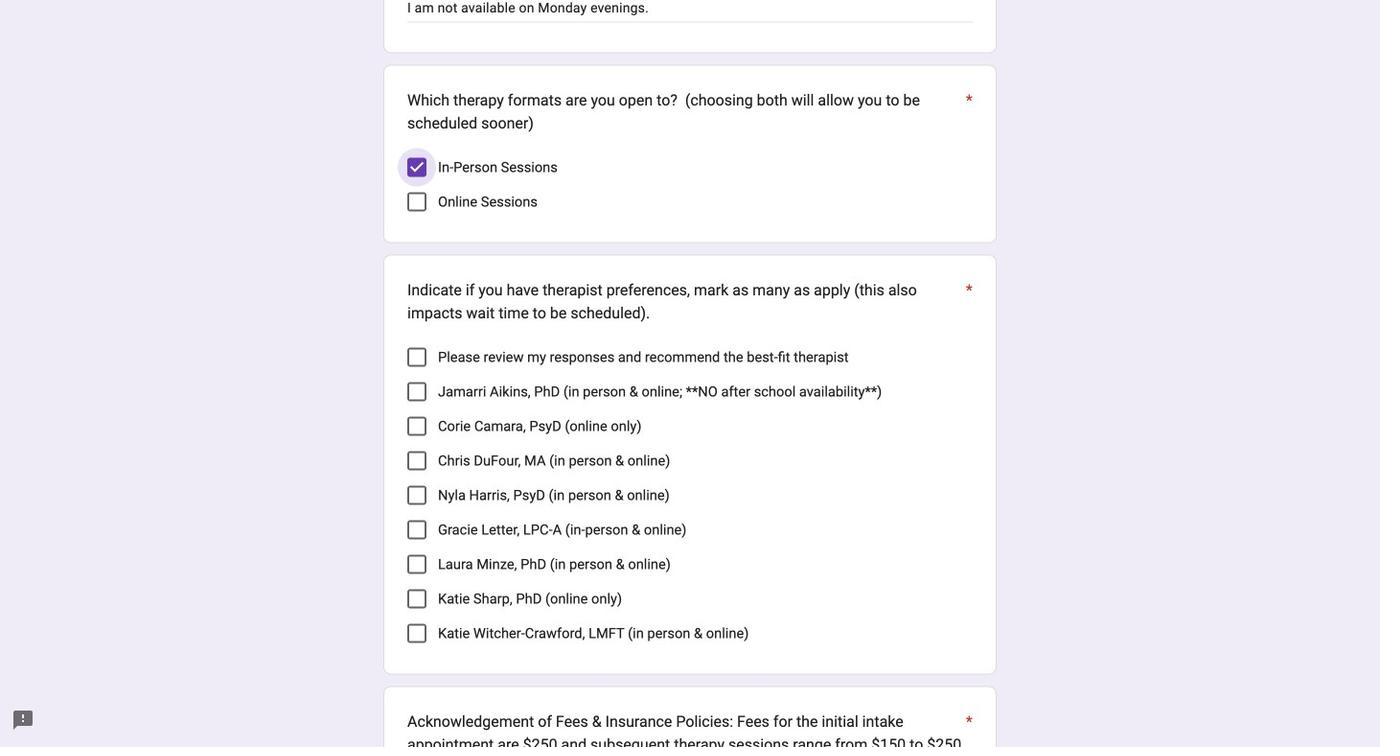Task type: describe. For each thing, give the bounding box(es) containing it.
Nyla Harris, PsyD (in person & online) checkbox
[[408, 486, 427, 505]]

Your answer text field
[[408, 0, 973, 22]]

heading for please review my responses and recommend the best-fit therapist checkbox
[[408, 279, 973, 325]]

please review my responses and recommend the best-fit therapist image
[[409, 350, 425, 365]]

Corie Camara, PsyD (online only) checkbox
[[408, 417, 427, 436]]

Jamarri Aikins, PhD (in person & online; **NO after school availability**) checkbox
[[408, 382, 427, 402]]

3 heading from the top
[[408, 710, 973, 747]]

report a problem to google image
[[12, 709, 35, 732]]

Laura Minze, PhD (in person & online) checkbox
[[408, 555, 427, 574]]

heading for "in-person sessions" option
[[408, 89, 973, 135]]

online sessions image
[[409, 194, 425, 210]]

katie sharp, phd (online only) image
[[409, 591, 425, 607]]

Gracie Letter, LPC-A (in-person & online) checkbox
[[408, 520, 427, 540]]



Task type: vqa. For each thing, say whether or not it's contained in the screenshot.
the options
no



Task type: locate. For each thing, give the bounding box(es) containing it.
jamarri aikins, phd (in person & online; **no after school availability**) image
[[409, 384, 425, 400]]

Katie Sharp, PhD (online only) checkbox
[[408, 589, 427, 609]]

Please review my responses and recommend the best-fit therapist checkbox
[[408, 348, 427, 367]]

chris dufour, ma (in person & online) image
[[409, 453, 425, 469]]

required question element for "in-person sessions" option
[[963, 89, 973, 135]]

In-Person Sessions checkbox
[[408, 158, 427, 177]]

nyla harris, psyd (in person & online) image
[[409, 488, 425, 503]]

gracie letter, lpc-a (in-person & online) image
[[409, 522, 425, 538]]

required question element for please review my responses and recommend the best-fit therapist checkbox
[[963, 279, 973, 325]]

1 vertical spatial heading
[[408, 279, 973, 325]]

Chris DuFour, MA (in person & online) checkbox
[[408, 451, 427, 471]]

0 vertical spatial required question element
[[963, 89, 973, 135]]

0 vertical spatial heading
[[408, 89, 973, 135]]

2 vertical spatial required question element
[[963, 710, 973, 747]]

list for required question element associated with please review my responses and recommend the best-fit therapist checkbox
[[408, 340, 973, 651]]

3 required question element from the top
[[963, 710, 973, 747]]

2 list from the top
[[408, 340, 973, 651]]

heading
[[408, 89, 973, 135], [408, 279, 973, 325], [408, 710, 973, 747]]

Katie Witcher-Crawford, LMFT (in person & online) checkbox
[[408, 624, 427, 643]]

required question element
[[963, 89, 973, 135], [963, 279, 973, 325], [963, 710, 973, 747]]

in-person sessions image
[[408, 158, 427, 177]]

2 heading from the top
[[408, 279, 973, 325]]

1 vertical spatial required question element
[[963, 279, 973, 325]]

corie camara, psyd (online only) image
[[409, 419, 425, 434]]

laura minze, phd (in person & online) image
[[409, 557, 425, 572]]

list
[[408, 150, 973, 219], [408, 340, 973, 651]]

1 heading from the top
[[408, 89, 973, 135]]

list for required question element corresponding to "in-person sessions" option
[[408, 150, 973, 219]]

1 required question element from the top
[[963, 89, 973, 135]]

katie witcher-crawford, lmft (in person & online) image
[[409, 626, 425, 641]]

1 list from the top
[[408, 150, 973, 219]]

0 vertical spatial list
[[408, 150, 973, 219]]

Online Sessions checkbox
[[408, 192, 427, 212]]

2 required question element from the top
[[963, 279, 973, 325]]

1 vertical spatial list
[[408, 340, 973, 651]]

2 vertical spatial heading
[[408, 710, 973, 747]]



